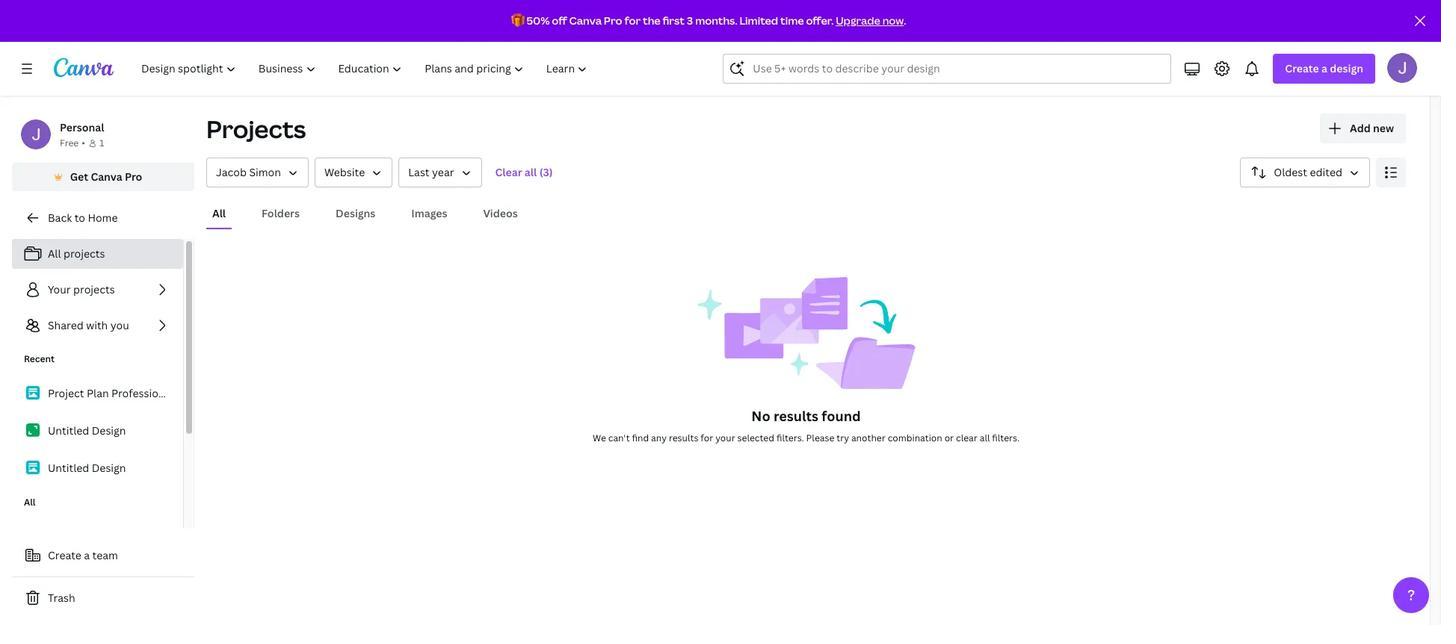 Task type: describe. For each thing, give the bounding box(es) containing it.
•
[[82, 137, 85, 150]]

months.
[[695, 13, 738, 28]]

add new button
[[1320, 114, 1406, 144]]

another
[[851, 432, 886, 445]]

2 design from the top
[[92, 461, 126, 475]]

free •
[[60, 137, 85, 150]]

your
[[716, 432, 735, 445]]

upgrade now button
[[836, 13, 904, 28]]

you
[[110, 318, 129, 333]]

add
[[1350, 121, 1371, 135]]

oldest edited
[[1274, 165, 1343, 179]]

we
[[593, 432, 606, 445]]

create a design button
[[1273, 54, 1375, 84]]

a for design
[[1322, 61, 1328, 75]]

0 vertical spatial for
[[624, 13, 641, 28]]

Sort by button
[[1240, 158, 1370, 188]]

your projects
[[48, 283, 115, 297]]

designs button
[[330, 200, 381, 228]]

home
[[88, 211, 118, 225]]

now
[[883, 13, 904, 28]]

for inside no results found we can't find any results for your selected filters. please try another combination or clear all filters.
[[701, 432, 713, 445]]

pro inside button
[[125, 170, 142, 184]]

all inside no results found we can't find any results for your selected filters. please try another combination or clear all filters.
[[980, 432, 990, 445]]

clear all (3)
[[495, 165, 553, 179]]

website
[[324, 165, 365, 179]]

limited
[[740, 13, 778, 28]]

projects
[[206, 113, 306, 145]]

images
[[411, 206, 447, 221]]

create for create a team
[[48, 549, 81, 563]]

videos
[[483, 206, 518, 221]]

projects for all projects
[[63, 247, 105, 261]]

all for "all" button
[[212, 206, 226, 221]]

shared with you link
[[12, 311, 183, 341]]

folders button
[[256, 200, 306, 228]]

get
[[70, 170, 88, 184]]

found
[[822, 407, 861, 425]]

get canva pro button
[[12, 163, 194, 191]]

0 horizontal spatial all
[[525, 165, 537, 179]]

Category button
[[315, 158, 393, 188]]

back to home link
[[12, 203, 194, 233]]

1 filters. from the left
[[777, 432, 804, 445]]

shared
[[48, 318, 84, 333]]

your
[[48, 283, 71, 297]]

trash link
[[12, 584, 194, 614]]

to
[[74, 211, 85, 225]]

back
[[48, 211, 72, 225]]

jacob
[[216, 165, 247, 179]]

all button
[[206, 200, 232, 228]]

get canva pro
[[70, 170, 142, 184]]

create a design
[[1285, 61, 1363, 75]]

0 horizontal spatial all
[[24, 496, 36, 509]]

combination
[[888, 432, 942, 445]]

clear
[[956, 432, 978, 445]]

all projects
[[48, 247, 105, 261]]

no results found we can't find any results for your selected filters. please try another combination or clear all filters.
[[593, 407, 1020, 445]]

.
[[904, 13, 906, 28]]

offer.
[[806, 13, 834, 28]]

free
[[60, 137, 79, 150]]

selected
[[737, 432, 774, 445]]

team
[[92, 549, 118, 563]]

first
[[663, 13, 685, 28]]

can't
[[608, 432, 630, 445]]

list containing untitled design
[[12, 378, 183, 484]]

jacob simon image
[[1387, 53, 1417, 83]]

1 untitled design from the top
[[48, 424, 126, 438]]

back to home
[[48, 211, 118, 225]]

personal
[[60, 120, 104, 135]]

trash
[[48, 591, 75, 605]]

Date modified button
[[399, 158, 482, 188]]

last
[[408, 165, 430, 179]]

1 design from the top
[[92, 424, 126, 438]]

folders
[[262, 206, 300, 221]]

all projects link
[[12, 239, 183, 269]]

0 vertical spatial results
[[774, 407, 819, 425]]

clear
[[495, 165, 522, 179]]

50%
[[527, 13, 550, 28]]

the
[[643, 13, 661, 28]]



Task type: vqa. For each thing, say whether or not it's contained in the screenshot.
all within No Results Found We Can'T Find Any Results For Your Selected Filters. Please Try Another Combination Or Clear All Filters.
yes



Task type: locate. For each thing, give the bounding box(es) containing it.
for left the
[[624, 13, 641, 28]]

1 vertical spatial untitled design
[[48, 461, 126, 475]]

shared with you
[[48, 318, 129, 333]]

0 vertical spatial untitled design link
[[12, 416, 183, 447]]

1 horizontal spatial create
[[1285, 61, 1319, 75]]

projects right your
[[73, 283, 115, 297]]

1 vertical spatial for
[[701, 432, 713, 445]]

no
[[752, 407, 770, 425]]

year
[[432, 165, 454, 179]]

1 horizontal spatial for
[[701, 432, 713, 445]]

1 horizontal spatial a
[[1322, 61, 1328, 75]]

filters. right clear
[[992, 432, 1020, 445]]

0 vertical spatial design
[[92, 424, 126, 438]]

1 horizontal spatial all
[[980, 432, 990, 445]]

1 vertical spatial results
[[669, 432, 698, 445]]

recent
[[24, 353, 55, 366]]

2 untitled design from the top
[[48, 461, 126, 475]]

a for team
[[84, 549, 90, 563]]

create
[[1285, 61, 1319, 75], [48, 549, 81, 563]]

1 vertical spatial list
[[12, 378, 183, 484]]

0 vertical spatial untitled design
[[48, 424, 126, 438]]

for
[[624, 13, 641, 28], [701, 432, 713, 445]]

1 vertical spatial projects
[[73, 283, 115, 297]]

new
[[1373, 121, 1394, 135]]

all inside "list"
[[48, 247, 61, 261]]

1 vertical spatial canva
[[91, 170, 122, 184]]

filters.
[[777, 432, 804, 445], [992, 432, 1020, 445]]

a left team
[[84, 549, 90, 563]]

images button
[[405, 200, 453, 228]]

create inside dropdown button
[[1285, 61, 1319, 75]]

3
[[687, 13, 693, 28]]

design
[[92, 424, 126, 438], [92, 461, 126, 475]]

0 horizontal spatial for
[[624, 13, 641, 28]]

videos button
[[477, 200, 524, 228]]

time
[[780, 13, 804, 28]]

design
[[1330, 61, 1363, 75]]

1 vertical spatial all
[[48, 247, 61, 261]]

a left design
[[1322, 61, 1328, 75]]

filters. left please
[[777, 432, 804, 445]]

all right clear
[[980, 432, 990, 445]]

create a team
[[48, 549, 118, 563]]

canva right off
[[569, 13, 602, 28]]

untitled design
[[48, 424, 126, 438], [48, 461, 126, 475]]

1 vertical spatial design
[[92, 461, 126, 475]]

upgrade
[[836, 13, 880, 28]]

1 vertical spatial all
[[980, 432, 990, 445]]

projects down 'back to home' on the top left
[[63, 247, 105, 261]]

2 horizontal spatial all
[[212, 206, 226, 221]]

oldest
[[1274, 165, 1307, 179]]

all inside button
[[212, 206, 226, 221]]

canva inside get canva pro button
[[91, 170, 122, 184]]

a inside dropdown button
[[1322, 61, 1328, 75]]

2 filters. from the left
[[992, 432, 1020, 445]]

untitled
[[48, 424, 89, 438], [48, 461, 89, 475]]

0 horizontal spatial canva
[[91, 170, 122, 184]]

0 horizontal spatial a
[[84, 549, 90, 563]]

1 untitled from the top
[[48, 424, 89, 438]]

1 vertical spatial a
[[84, 549, 90, 563]]

0 vertical spatial canva
[[569, 13, 602, 28]]

0 horizontal spatial filters.
[[777, 432, 804, 445]]

0 vertical spatial all
[[525, 165, 537, 179]]

1 horizontal spatial pro
[[604, 13, 622, 28]]

pro left the
[[604, 13, 622, 28]]

canva
[[569, 13, 602, 28], [91, 170, 122, 184]]

0 horizontal spatial results
[[669, 432, 698, 445]]

a
[[1322, 61, 1328, 75], [84, 549, 90, 563]]

please
[[806, 432, 834, 445]]

canva right get
[[91, 170, 122, 184]]

clear all (3) link
[[488, 158, 560, 188]]

1 horizontal spatial results
[[774, 407, 819, 425]]

create left team
[[48, 549, 81, 563]]

0 vertical spatial pro
[[604, 13, 622, 28]]

1 horizontal spatial canva
[[569, 13, 602, 28]]

designs
[[336, 206, 376, 221]]

1 vertical spatial untitled
[[48, 461, 89, 475]]

create a team button
[[12, 541, 194, 571]]

last year
[[408, 165, 454, 179]]

2 vertical spatial all
[[24, 496, 36, 509]]

0 horizontal spatial pro
[[125, 170, 142, 184]]

create left design
[[1285, 61, 1319, 75]]

🎁 50% off canva pro for the first 3 months. limited time offer. upgrade now .
[[511, 13, 906, 28]]

0 vertical spatial list
[[12, 239, 183, 341]]

any
[[651, 432, 667, 445]]

0 vertical spatial untitled
[[48, 424, 89, 438]]

add new
[[1350, 121, 1394, 135]]

all
[[525, 165, 537, 179], [980, 432, 990, 445]]

1 vertical spatial pro
[[125, 170, 142, 184]]

jacob simon
[[216, 165, 281, 179]]

1 vertical spatial untitled design link
[[12, 453, 183, 484]]

your projects link
[[12, 275, 183, 305]]

2 untitled design link from the top
[[12, 453, 183, 484]]

1 list from the top
[[12, 239, 183, 341]]

pro
[[604, 13, 622, 28], [125, 170, 142, 184]]

with
[[86, 318, 108, 333]]

0 horizontal spatial create
[[48, 549, 81, 563]]

1
[[99, 137, 104, 150]]

2 list from the top
[[12, 378, 183, 484]]

a inside button
[[84, 549, 90, 563]]

0 vertical spatial a
[[1322, 61, 1328, 75]]

0 vertical spatial create
[[1285, 61, 1319, 75]]

untitled design link
[[12, 416, 183, 447], [12, 453, 183, 484]]

1 vertical spatial create
[[48, 549, 81, 563]]

results right any
[[669, 432, 698, 445]]

try
[[837, 432, 849, 445]]

projects for your projects
[[73, 283, 115, 297]]

results
[[774, 407, 819, 425], [669, 432, 698, 445]]

all for all projects
[[48, 247, 61, 261]]

🎁
[[511, 13, 524, 28]]

top level navigation element
[[132, 54, 601, 84]]

edited
[[1310, 165, 1343, 179]]

Owner button
[[206, 158, 309, 188]]

all left (3)
[[525, 165, 537, 179]]

for left your
[[701, 432, 713, 445]]

2 untitled from the top
[[48, 461, 89, 475]]

projects
[[63, 247, 105, 261], [73, 283, 115, 297]]

pro up back to home link
[[125, 170, 142, 184]]

None search field
[[723, 54, 1172, 84]]

or
[[945, 432, 954, 445]]

1 untitled design link from the top
[[12, 416, 183, 447]]

0 vertical spatial projects
[[63, 247, 105, 261]]

simon
[[249, 165, 281, 179]]

results up please
[[774, 407, 819, 425]]

create inside button
[[48, 549, 81, 563]]

(3)
[[539, 165, 553, 179]]

list containing all projects
[[12, 239, 183, 341]]

create for create a design
[[1285, 61, 1319, 75]]

Search search field
[[753, 55, 1142, 83]]

find
[[632, 432, 649, 445]]

list
[[12, 239, 183, 341], [12, 378, 183, 484]]

0 vertical spatial all
[[212, 206, 226, 221]]

off
[[552, 13, 567, 28]]

all
[[212, 206, 226, 221], [48, 247, 61, 261], [24, 496, 36, 509]]

1 horizontal spatial all
[[48, 247, 61, 261]]

1 horizontal spatial filters.
[[992, 432, 1020, 445]]



